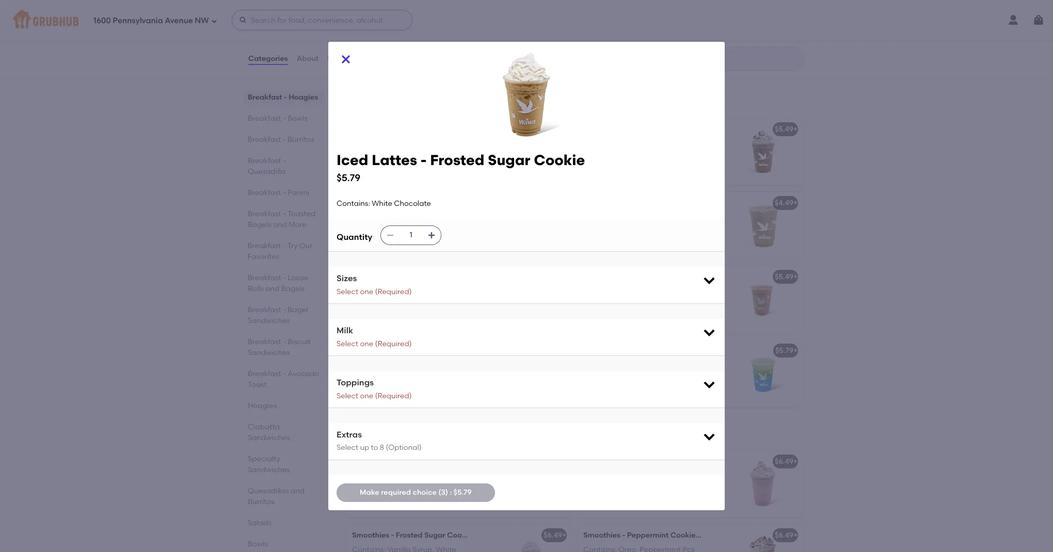 Task type: vqa. For each thing, say whether or not it's contained in the screenshot.
the "cutlet"
no



Task type: describe. For each thing, give the bounding box(es) containing it.
cold brews - peppermint mocha button
[[346, 339, 571, 407]]

$6.49 for smoothies - peppermint bark
[[775, 457, 793, 466]]

$5.49 for iced lattes - peppermint mocha "image"
[[775, 125, 793, 133]]

extras select up to 8 (optional)
[[337, 430, 422, 452]]

bark for steamers - peppermint bark
[[436, 14, 452, 22]]

breakfast - panini tab
[[248, 187, 320, 198]]

up
[[360, 444, 369, 452]]

pcs inside contains: white chocolate, top with peppermint pcs
[[395, 39, 407, 48]]

winter
[[677, 346, 701, 355]]

milk select one (required)
[[337, 326, 412, 348]]

burritos for breakfast - burritos
[[288, 135, 314, 144]]

blues
[[703, 346, 721, 355]]

breakfast - quesadilla
[[248, 156, 286, 176]]

coffees for chocolate
[[369, 272, 397, 281]]

- for breakfast - try our favorites
[[283, 242, 286, 250]]

(3)
[[438, 488, 448, 497]]

ciabatta sandwiches tab
[[248, 422, 320, 443]]

- for breakfast - avocado toast
[[283, 370, 286, 378]]

breakfast - toasted bagels and more
[[248, 210, 316, 229]]

$6.49 + for smoothies - peppermint bark
[[775, 457, 798, 466]]

top inside contains: white chocolate, top with peppermint pcs
[[450, 28, 463, 37]]

smoothies - frosted sugar cookie
[[352, 531, 472, 540]]

choice
[[413, 488, 437, 497]]

hoagies tab
[[248, 401, 320, 411]]

+ for iced coffees - frosted sugar cookie image
[[793, 198, 798, 207]]

toasted
[[288, 210, 316, 218]]

breakfast - bowls
[[248, 114, 308, 123]]

iced lattes - frosted sugar cookie $5.79
[[337, 151, 585, 184]]

and for more
[[273, 220, 287, 229]]

smoothies - peppermint cookies & cream
[[583, 531, 733, 540]]

bagel
[[288, 306, 308, 314]]

contains: top with peppermint pcs, white chocolate, mint syrup
[[583, 287, 708, 306]]

$6.09 +
[[543, 125, 566, 133]]

top inside contains: white chocolate, mint syrup, top with peppermint pcs
[[375, 224, 388, 232]]

burritos for quesadillas and burritos
[[248, 498, 275, 506]]

iced for bark
[[352, 198, 368, 207]]

breakfast - loose rolls and bagels
[[248, 274, 308, 293]]

$5.79 inside iced lattes - frosted sugar cookie $5.79
[[337, 172, 360, 184]]

breakfast - try our favorites
[[248, 242, 313, 261]]

$6.49 for smoothies - peppermint cookies & cream
[[775, 531, 793, 540]]

recharger energy drinks - winter blues (blue raspberry, vanilla) image
[[725, 339, 802, 407]]

holiday
[[384, 427, 426, 440]]

try
[[288, 242, 298, 250]]

hoagies inside 'tab'
[[289, 93, 318, 102]]

(required) for toppings
[[375, 392, 412, 400]]

bagels inside breakfast - toasted bagels and more
[[248, 220, 271, 229]]

breakfast for breakfast - burritos
[[248, 135, 281, 144]]

cold
[[352, 346, 369, 355]]

brews
[[371, 346, 392, 355]]

1600 pennsylvania avenue nw
[[93, 16, 209, 25]]

breakfast for breakfast - bagel sandwiches
[[248, 306, 281, 314]]

smoothies - peppermint cookies & cream image
[[725, 524, 802, 552]]

& for smoothies - peppermint cookies & cream
[[701, 531, 706, 540]]

contains: white chocolate, mint syrup, top with peppermint pcs
[[352, 213, 465, 232]]

sandwiches inside breakfast - biscuit sandwiches
[[248, 348, 290, 357]]

breakfast - quesadilla tab
[[248, 155, 320, 177]]

rolls
[[248, 284, 264, 293]]

+ for recharger energy drinks - winter blues (blue raspberry, vanilla) image
[[793, 346, 798, 355]]

- for breakfast - hoagies
[[284, 93, 287, 102]]

milkshakes - peppermint cookies & cream
[[352, 457, 503, 466]]

quesadillas and burritos tab
[[248, 486, 320, 507]]

steamers - peppermint bark image
[[493, 7, 571, 74]]

sauce
[[426, 287, 448, 296]]

white inside contains: white chocolate, top with peppermint pcs
[[387, 28, 408, 37]]

one for sizes
[[360, 288, 373, 296]]

select for milk
[[337, 340, 358, 348]]

$4.49 +
[[775, 198, 798, 207]]

main navigation navigation
[[0, 0, 1053, 40]]

1 vertical spatial cookie
[[447, 531, 472, 540]]

2 horizontal spatial $5.79
[[775, 346, 793, 355]]

required
[[381, 488, 411, 497]]

peppermint inside contains: white chocolate, mint syrup, top with peppermint pcs
[[408, 224, 449, 232]]

iced coffees - peppermint mocha image
[[493, 266, 571, 333]]

and for bagels
[[266, 284, 279, 293]]

$5.49 for cold brews - peppermint bark image
[[775, 272, 793, 281]]

toast
[[248, 380, 267, 389]]

breakfast for breakfast - avocado toast
[[248, 370, 281, 378]]

pcs, inside contains: top with peppermint pcs, white chocolate, mint syrup
[[694, 287, 708, 296]]

specialty
[[248, 455, 280, 464]]

1 vertical spatial bark
[[447, 198, 463, 207]]

our
[[300, 242, 313, 250]]

coffees for white
[[369, 198, 397, 207]]

reviews button
[[327, 40, 357, 77]]

avenue
[[165, 16, 193, 25]]

(required) for milk
[[375, 340, 412, 348]]

pcs inside contains: white chocolate, mint syrup, top with peppermint pcs
[[451, 224, 463, 232]]

top inside contains: top with peppermint pcs, white chocolate, mint syrup
[[618, 287, 631, 296]]

breakfast - bowls tab
[[248, 113, 320, 124]]

cookie inside iced lattes - frosted sugar cookie $5.79
[[534, 151, 585, 169]]

select for toppings
[[337, 392, 358, 400]]

1 vertical spatial frosted
[[396, 531, 423, 540]]

ciabatta sandwiches
[[248, 423, 290, 442]]

cold brews - peppermint mocha
[[352, 346, 467, 355]]

$4.49
[[775, 198, 793, 207]]

select for sizes
[[337, 288, 358, 296]]

drinks
[[648, 346, 671, 355]]

+ for iced lattes - peppermint mocha "image"
[[793, 125, 798, 133]]

contains: inside contains: top with peppermint pcs, white chocolate, mint syrup
[[583, 287, 617, 296]]

iced coffees - peppermint mocha
[[352, 272, 471, 281]]

frozen holiday sips
[[345, 427, 451, 440]]

- for breakfast - panini
[[283, 188, 286, 197]]

white inside contains: white chocolate, top with peppermint pcs, mint syrup
[[619, 472, 639, 480]]

(blue
[[723, 346, 741, 355]]

ciabatta
[[248, 423, 280, 432]]

chocolate inside contains: chocolate sauce, mint syrup
[[619, 139, 656, 148]]

milkshakes
[[352, 457, 391, 466]]

mint inside contains: chocolate sauce, mint syrup
[[683, 139, 698, 148]]

contains: chocolate sauce
[[352, 287, 448, 296]]

holiday blend coffee - holiday blend image
[[725, 7, 802, 74]]

sugar inside iced lattes - frosted sugar cookie $5.79
[[488, 151, 530, 169]]

chocolate, inside contains: top with peppermint pcs, white chocolate, mint syrup
[[606, 297, 644, 306]]

sizes select one (required)
[[337, 274, 412, 296]]

bowls inside tab
[[248, 540, 268, 549]]

svg image for 1600 pennsylvania avenue nw
[[239, 16, 247, 24]]

salads
[[248, 519, 271, 528]]

categories
[[248, 54, 288, 63]]

mocha for cold brews - peppermint mocha
[[442, 346, 467, 355]]

breakfast - bagel sandwiches tab
[[248, 305, 320, 326]]

Input item quantity number field
[[400, 226, 422, 245]]

bagels inside breakfast - loose rolls and bagels
[[281, 284, 305, 293]]

lattes
[[372, 151, 417, 169]]

quesadilla
[[248, 167, 285, 176]]

nw
[[195, 16, 209, 25]]

recharger
[[583, 346, 621, 355]]

$6.49 for smoothies - frosted sugar cookie
[[544, 531, 562, 540]]

smoothies for smoothies - frosted sugar cookie
[[352, 531, 389, 540]]

with inside contains: white chocolate, mint syrup, top with peppermint pcs
[[390, 224, 406, 232]]

hoagies inside tab
[[248, 402, 277, 410]]

raspberry,
[[743, 346, 781, 355]]

- for smoothies - peppermint bark
[[622, 457, 625, 466]]

make
[[360, 488, 379, 497]]

breakfast for breakfast - try our favorites
[[248, 242, 281, 250]]

one for toppings
[[360, 392, 373, 400]]

1 vertical spatial sugar
[[424, 531, 445, 540]]

breakfast - bagel sandwiches
[[248, 306, 308, 325]]

- for breakfast - toasted bagels and more
[[283, 210, 286, 218]]

4 sandwiches from the top
[[248, 466, 290, 474]]

categories button
[[248, 40, 288, 77]]

breakfast - panini
[[248, 188, 309, 197]]

sauce,
[[657, 139, 681, 148]]

favorites
[[248, 252, 280, 261]]

iced coffees - frosted sugar cookie image
[[725, 192, 802, 259]]

and inside quesadillas and burritos
[[291, 487, 305, 496]]

$6.09
[[543, 125, 562, 133]]

toppings select one (required)
[[337, 378, 412, 400]]

loose
[[288, 274, 308, 282]]

pennsylvania
[[113, 16, 163, 25]]

+ for the smoothies - peppermint bark image
[[793, 457, 798, 466]]

contains: white chocolate, top with peppermint pcs, mint syrup
[[583, 472, 712, 491]]

svg image inside main navigation navigation
[[1032, 14, 1045, 26]]

- for milkshakes - peppermint cookies & cream
[[392, 457, 396, 466]]

steamers
[[352, 14, 386, 22]]

breakfast - avocado toast
[[248, 370, 319, 389]]

& for milkshakes - peppermint cookies & cream
[[471, 457, 477, 466]]

- for breakfast - burritos
[[283, 135, 286, 144]]

quesadillas and burritos
[[248, 487, 305, 506]]

chocolate, for smoothies - peppermint bark
[[641, 472, 680, 480]]



Task type: locate. For each thing, give the bounding box(es) containing it.
$6.49 + for smoothies - peppermint cookies & cream
[[775, 531, 798, 540]]

0 vertical spatial burritos
[[288, 135, 314, 144]]

bagels down loose
[[281, 284, 305, 293]]

0 vertical spatial contains: white chocolate
[[337, 199, 431, 208]]

1 breakfast from the top
[[248, 93, 282, 102]]

2 sandwiches from the top
[[248, 348, 290, 357]]

breakfast
[[248, 93, 282, 102], [248, 114, 281, 123], [248, 135, 281, 144], [248, 156, 281, 165], [248, 188, 281, 197], [248, 210, 281, 218], [248, 242, 281, 250], [248, 274, 281, 282], [248, 306, 281, 314], [248, 338, 281, 346], [248, 370, 281, 378]]

one for milk
[[360, 340, 373, 348]]

1 vertical spatial cookies
[[670, 531, 699, 540]]

$5.49 + for iced lattes - peppermint mocha "image"
[[775, 125, 798, 133]]

mint right sauce,
[[683, 139, 698, 148]]

iced inside iced lattes - frosted sugar cookie $5.79
[[337, 151, 368, 169]]

0 vertical spatial and
[[273, 220, 287, 229]]

specialty sandwiches tab
[[248, 454, 320, 475]]

0 horizontal spatial frosted
[[396, 531, 423, 540]]

chocolate, down smoothies - peppermint bark
[[641, 472, 680, 480]]

1 vertical spatial (required)
[[375, 340, 412, 348]]

$6.49
[[544, 457, 562, 466], [775, 457, 793, 466], [544, 531, 562, 540], [775, 531, 793, 540]]

0 vertical spatial frosted
[[430, 151, 484, 169]]

2 breakfast from the top
[[248, 114, 281, 123]]

select down toppings
[[337, 392, 358, 400]]

1 vertical spatial iced
[[352, 198, 368, 207]]

$5.49 + for cold brews - peppermint bark image
[[775, 272, 798, 281]]

more
[[289, 220, 306, 229]]

8 breakfast from the top
[[248, 274, 281, 282]]

select inside toppings select one (required)
[[337, 392, 358, 400]]

0 vertical spatial syrup
[[583, 150, 603, 159]]

select down sizes
[[337, 288, 358, 296]]

breakfast for breakfast - bowls
[[248, 114, 281, 123]]

breakfast up rolls on the left
[[248, 274, 281, 282]]

breakfast - biscuit sandwiches
[[248, 338, 311, 357]]

breakfast - try our favorites tab
[[248, 241, 320, 262]]

0 vertical spatial cookie
[[534, 151, 585, 169]]

8
[[380, 444, 384, 452]]

one down toppings
[[360, 392, 373, 400]]

white
[[387, 28, 408, 37], [372, 199, 392, 208], [387, 213, 408, 222], [619, 213, 639, 222], [583, 297, 604, 306], [619, 472, 639, 480]]

breakfast - hoagies
[[248, 93, 318, 102]]

cold brews - peppermint mocha image
[[493, 339, 571, 407]]

iced left lattes
[[337, 151, 368, 169]]

one up milk select one (required)
[[360, 288, 373, 296]]

chocolate
[[619, 139, 656, 148], [394, 199, 431, 208], [641, 213, 678, 222], [387, 287, 424, 296]]

iced for mocha
[[352, 272, 368, 281]]

about button
[[296, 40, 319, 77]]

(required) right cold
[[375, 340, 412, 348]]

breakfast down "quesadilla"
[[248, 188, 281, 197]]

cookie
[[534, 151, 585, 169], [447, 531, 472, 540]]

bowls down salads
[[248, 540, 268, 549]]

1600
[[93, 16, 111, 25]]

(required) up frozen holiday sips
[[375, 392, 412, 400]]

svg image for sizes
[[702, 273, 717, 288]]

burritos down quesadillas
[[248, 498, 275, 506]]

bagels up favorites on the left
[[248, 220, 271, 229]]

chocolate, up energy
[[606, 297, 644, 306]]

cookies for smoothies - peppermint cookies & cream
[[670, 531, 699, 540]]

breakfast down breakfast - bagel sandwiches
[[248, 338, 281, 346]]

3 breakfast from the top
[[248, 135, 281, 144]]

and
[[273, 220, 287, 229], [266, 284, 279, 293], [291, 487, 305, 496]]

1 vertical spatial contains: white chocolate
[[583, 213, 678, 222]]

pcs, inside contains: white chocolate, top with peppermint pcs, mint syrup
[[626, 482, 640, 491]]

- for breakfast - bagel sandwiches
[[283, 306, 286, 314]]

recharger energy drinks - winter blues (blue raspberry, vanilla)
[[583, 346, 810, 355]]

0 vertical spatial bark
[[436, 14, 452, 22]]

0 vertical spatial (required)
[[375, 288, 412, 296]]

breakfast for breakfast - biscuit sandwiches
[[248, 338, 281, 346]]

mint down iced lattes - frosted sugar cookie $5.79
[[450, 213, 465, 222]]

syrup for contains: white chocolate, top with peppermint pcs, mint syrup
[[659, 482, 679, 491]]

(required) inside milk select one (required)
[[375, 340, 412, 348]]

breakfast up "quesadilla"
[[248, 156, 281, 165]]

breakfast for breakfast - panini
[[248, 188, 281, 197]]

chocolate, down steamers - peppermint bark
[[410, 28, 448, 37]]

mocha
[[447, 272, 471, 281], [442, 346, 467, 355]]

breakfast inside breakfast - bagel sandwiches
[[248, 306, 281, 314]]

1 sandwiches from the top
[[248, 316, 290, 325]]

syrup inside contains: top with peppermint pcs, white chocolate, mint syrup
[[663, 297, 683, 306]]

1 vertical spatial and
[[266, 284, 279, 293]]

1 vertical spatial pcs
[[451, 224, 463, 232]]

one up toppings
[[360, 340, 373, 348]]

syrup inside contains: chocolate sauce, mint syrup
[[583, 150, 603, 159]]

1 vertical spatial one
[[360, 340, 373, 348]]

0 vertical spatial iced
[[337, 151, 368, 169]]

2 vertical spatial bark
[[670, 457, 687, 466]]

breakfast inside breakfast - biscuit sandwiches
[[248, 338, 281, 346]]

avocado
[[288, 370, 319, 378]]

syrup inside contains: white chocolate, top with peppermint pcs, mint syrup
[[659, 482, 679, 491]]

specialty sandwiches
[[248, 455, 290, 474]]

svg image for milk
[[702, 325, 717, 340]]

7 breakfast from the top
[[248, 242, 281, 250]]

1 $5.49 + from the top
[[775, 125, 798, 133]]

1 horizontal spatial bowls
[[288, 114, 308, 123]]

peppermint inside contains: white chocolate, top with peppermint pcs, mint syrup
[[583, 482, 624, 491]]

$6.49 +
[[544, 457, 566, 466], [775, 457, 798, 466], [544, 531, 566, 540], [775, 531, 798, 540]]

select inside sizes select one (required)
[[337, 288, 358, 296]]

1 horizontal spatial pcs,
[[694, 287, 708, 296]]

:
[[450, 488, 452, 497]]

1 select from the top
[[337, 288, 358, 296]]

- inside button
[[394, 346, 397, 355]]

quesadillas
[[248, 487, 289, 496]]

bark up contains: white chocolate, top with peppermint pcs, mint syrup
[[670, 457, 687, 466]]

1 vertical spatial cream
[[708, 531, 733, 540]]

0 vertical spatial &
[[471, 457, 477, 466]]

- inside breakfast - biscuit sandwiches
[[283, 338, 286, 346]]

chocolate, inside contains: white chocolate, top with peppermint pcs, mint syrup
[[641, 472, 680, 480]]

breakfast up the breakfast - bowls
[[248, 93, 282, 102]]

one inside sizes select one (required)
[[360, 288, 373, 296]]

milkshakes - peppermint cookies & cream image
[[493, 450, 571, 518]]

sandwiches down ciabatta
[[248, 434, 290, 442]]

contains: chocolate sauce, mint syrup
[[583, 139, 698, 159]]

$5.79 +
[[775, 346, 798, 355]]

0 vertical spatial $5.79
[[337, 172, 360, 184]]

1 vertical spatial pcs,
[[626, 482, 640, 491]]

mint down smoothies - peppermint bark
[[642, 482, 657, 491]]

peppermint
[[392, 14, 434, 22], [352, 39, 393, 48], [403, 198, 445, 207], [408, 224, 449, 232], [403, 272, 445, 281], [651, 287, 692, 296], [399, 346, 440, 355], [397, 457, 439, 466], [627, 457, 669, 466], [583, 482, 624, 491], [627, 531, 669, 540]]

svg image
[[239, 16, 247, 24], [211, 18, 217, 24], [340, 53, 352, 66], [702, 273, 717, 288], [702, 325, 717, 340]]

chocolate, for iced coffees - peppermint bark
[[410, 213, 448, 222]]

3 sandwiches from the top
[[248, 434, 290, 442]]

and inside breakfast - loose rolls and bagels
[[266, 284, 279, 293]]

with inside contains: white chocolate, top with peppermint pcs
[[465, 28, 481, 37]]

white inside contains: top with peppermint pcs, white chocolate, mint syrup
[[583, 297, 604, 306]]

to
[[371, 444, 378, 452]]

0 vertical spatial $5.49 +
[[775, 125, 798, 133]]

- for smoothies - peppermint cookies & cream
[[622, 531, 625, 540]]

svg image
[[1032, 14, 1045, 26], [386, 231, 394, 240], [428, 231, 436, 240], [702, 377, 717, 392], [702, 429, 717, 444]]

breakfast inside 'tab'
[[248, 93, 282, 102]]

cold brews - peppermint bark image
[[725, 266, 802, 333]]

bowls tab
[[248, 539, 320, 550]]

salads tab
[[248, 518, 320, 529]]

0 vertical spatial bagels
[[248, 220, 271, 229]]

+ for cold brews - peppermint bark image
[[793, 272, 798, 281]]

2 $5.49 + from the top
[[775, 272, 798, 281]]

select inside milk select one (required)
[[337, 340, 358, 348]]

- for steamers - peppermint bark
[[388, 14, 391, 22]]

0 horizontal spatial cookies
[[441, 457, 469, 466]]

biscuit
[[288, 338, 311, 346]]

bowls inside tab
[[288, 114, 308, 123]]

1 vertical spatial $5.49
[[775, 272, 793, 281]]

2 vertical spatial iced
[[352, 272, 368, 281]]

- for breakfast - bowls
[[283, 114, 286, 123]]

0 horizontal spatial pcs
[[395, 39, 407, 48]]

and right quesadillas
[[291, 487, 305, 496]]

syrup,
[[352, 224, 374, 232]]

panini
[[288, 188, 309, 197]]

frosted inside iced lattes - frosted sugar cookie $5.79
[[430, 151, 484, 169]]

smoothies - peppermint bark image
[[725, 450, 802, 518]]

hoagies up breakfast - bowls tab
[[289, 93, 318, 102]]

1 horizontal spatial pcs
[[451, 224, 463, 232]]

0 horizontal spatial bagels
[[248, 220, 271, 229]]

cookie down $6.09 +
[[534, 151, 585, 169]]

0 horizontal spatial cookie
[[447, 531, 472, 540]]

bark for smoothies - peppermint bark
[[670, 457, 687, 466]]

1 vertical spatial bagels
[[281, 284, 305, 293]]

breakfast - avocado toast tab
[[248, 369, 320, 390]]

cream for smoothies - peppermint cookies & cream
[[708, 531, 733, 540]]

iced for sugar
[[337, 151, 368, 169]]

- for smoothies - frosted sugar cookie
[[391, 531, 394, 540]]

- inside iced lattes - frosted sugar cookie $5.79
[[421, 151, 427, 169]]

3 (required) from the top
[[375, 392, 412, 400]]

breakfast inside breakfast - avocado toast
[[248, 370, 281, 378]]

0 vertical spatial hoagies
[[289, 93, 318, 102]]

breakfast up toast
[[248, 370, 281, 378]]

1 vertical spatial mocha
[[442, 346, 467, 355]]

mint inside contains: top with peppermint pcs, white chocolate, mint syrup
[[646, 297, 661, 306]]

contains: white chocolate
[[337, 199, 431, 208], [583, 213, 678, 222]]

coffees up contains: chocolate sauce
[[369, 272, 397, 281]]

pcs,
[[694, 287, 708, 296], [626, 482, 640, 491]]

0 vertical spatial cream
[[478, 457, 503, 466]]

smoothies for smoothies - peppermint cookies & cream
[[583, 531, 621, 540]]

contains: white chocolate, top with peppermint pcs
[[352, 28, 481, 48]]

0 vertical spatial sugar
[[488, 151, 530, 169]]

1 horizontal spatial sugar
[[488, 151, 530, 169]]

-
[[388, 14, 391, 22], [284, 93, 287, 102], [283, 114, 286, 123], [283, 135, 286, 144], [421, 151, 427, 169], [283, 156, 286, 165], [283, 188, 286, 197], [399, 198, 402, 207], [283, 210, 286, 218], [283, 242, 286, 250], [399, 272, 402, 281], [283, 274, 286, 282], [283, 306, 286, 314], [283, 338, 286, 346], [394, 346, 397, 355], [672, 346, 675, 355], [283, 370, 286, 378], [392, 457, 396, 466], [622, 457, 625, 466], [391, 531, 394, 540], [622, 531, 625, 540]]

pcs right input item quantity number field
[[451, 224, 463, 232]]

chocolate,
[[410, 28, 448, 37], [410, 213, 448, 222], [606, 297, 644, 306], [641, 472, 680, 480]]

1 vertical spatial &
[[701, 531, 706, 540]]

- for breakfast - quesadilla
[[283, 156, 286, 165]]

- inside breakfast - bagel sandwiches
[[283, 306, 286, 314]]

3 select from the top
[[337, 392, 358, 400]]

0 vertical spatial mocha
[[447, 272, 471, 281]]

1 vertical spatial hoagies
[[248, 402, 277, 410]]

2 one from the top
[[360, 340, 373, 348]]

breakfast for breakfast - loose rolls and bagels
[[248, 274, 281, 282]]

cookies
[[441, 457, 469, 466], [670, 531, 699, 540]]

2 vertical spatial syrup
[[659, 482, 679, 491]]

breakfast for breakfast - hoagies
[[248, 93, 282, 102]]

+ for iced lattes - frosted sugar cookie image
[[562, 125, 566, 133]]

(required) inside toppings select one (required)
[[375, 392, 412, 400]]

breakfast down the breakfast - bowls
[[248, 135, 281, 144]]

1 $5.49 from the top
[[775, 125, 793, 133]]

cookies for milkshakes - peppermint cookies & cream
[[441, 457, 469, 466]]

breakfast for breakfast - quesadilla
[[248, 156, 281, 165]]

1 horizontal spatial cookies
[[670, 531, 699, 540]]

2 coffees from the top
[[369, 272, 397, 281]]

iced coffees - peppermint bark image
[[493, 192, 571, 259]]

select for extras
[[337, 444, 358, 452]]

0 horizontal spatial burritos
[[248, 498, 275, 506]]

$6.49 + for smoothies - frosted sugar cookie
[[544, 531, 566, 540]]

peppermint inside button
[[399, 346, 440, 355]]

mocha inside button
[[442, 346, 467, 355]]

steamers - peppermint bark
[[352, 14, 452, 22]]

smoothies - peppermint bark
[[583, 457, 687, 466]]

breakfast down breakfast - panini
[[248, 210, 281, 218]]

chocolate, up input item quantity number field
[[410, 213, 448, 222]]

syrup
[[583, 150, 603, 159], [663, 297, 683, 306], [659, 482, 679, 491]]

1 vertical spatial $5.79
[[775, 346, 793, 355]]

white inside contains: white chocolate, mint syrup, top with peppermint pcs
[[387, 213, 408, 222]]

one inside toppings select one (required)
[[360, 392, 373, 400]]

- inside breakfast - loose rolls and bagels
[[283, 274, 286, 282]]

breakfast - burritos
[[248, 135, 314, 144]]

1 horizontal spatial burritos
[[288, 135, 314, 144]]

chocolate, for steamers - peppermint bark
[[410, 28, 448, 37]]

bowls
[[288, 114, 308, 123], [248, 540, 268, 549]]

0 horizontal spatial &
[[471, 457, 477, 466]]

breakfast - toasted bagels and more tab
[[248, 209, 320, 230]]

10 breakfast from the top
[[248, 338, 281, 346]]

contains: inside contains: white chocolate, top with peppermint pcs, mint syrup
[[583, 472, 617, 480]]

breakfast - biscuit sandwiches tab
[[248, 337, 320, 358]]

bark down iced lattes - frosted sugar cookie $5.79
[[447, 198, 463, 207]]

+ for smoothies - frosted sugar cookie image
[[562, 531, 566, 540]]

smoothies
[[583, 457, 621, 466], [352, 531, 389, 540], [583, 531, 621, 540]]

quantity
[[337, 232, 372, 242]]

smoothies - frosted sugar cookie image
[[493, 524, 571, 552]]

2 $5.49 from the top
[[775, 272, 793, 281]]

1 one from the top
[[360, 288, 373, 296]]

burritos inside quesadillas and burritos
[[248, 498, 275, 506]]

sips
[[429, 427, 451, 440]]

contains: inside contains: white chocolate, top with peppermint pcs
[[352, 28, 386, 37]]

select down milk
[[337, 340, 358, 348]]

sandwiches up breakfast - biscuit sandwiches
[[248, 316, 290, 325]]

1 horizontal spatial $5.79
[[454, 488, 472, 497]]

breakfast for breakfast - toasted bagels and more
[[248, 210, 281, 218]]

top inside contains: white chocolate, top with peppermint pcs, mint syrup
[[681, 472, 694, 480]]

mint inside contains: white chocolate, mint syrup, top with peppermint pcs
[[450, 213, 465, 222]]

breakfast inside breakfast - loose rolls and bagels
[[248, 274, 281, 282]]

peppermint inside contains: white chocolate, top with peppermint pcs
[[352, 39, 393, 48]]

breakfast inside breakfast - quesadilla
[[248, 156, 281, 165]]

cream for milkshakes - peppermint cookies & cream
[[478, 457, 503, 466]]

- for breakfast - biscuit sandwiches
[[283, 338, 286, 346]]

contains:
[[352, 28, 386, 37], [583, 139, 617, 148], [337, 199, 370, 208], [352, 213, 386, 222], [583, 213, 617, 222], [352, 287, 386, 296], [583, 287, 617, 296], [583, 472, 617, 480]]

pcs down steamers - peppermint bark
[[395, 39, 407, 48]]

iced up the syrup,
[[352, 198, 368, 207]]

and right rolls on the left
[[266, 284, 279, 293]]

- for breakfast - loose rolls and bagels
[[283, 274, 286, 282]]

+ for smoothies - peppermint cookies & cream "image"
[[793, 531, 798, 540]]

- inside 'tab'
[[284, 93, 287, 102]]

5 breakfast from the top
[[248, 188, 281, 197]]

0 horizontal spatial sugar
[[424, 531, 445, 540]]

1 horizontal spatial hoagies
[[289, 93, 318, 102]]

$5.49 +
[[775, 125, 798, 133], [775, 272, 798, 281]]

reviews
[[327, 54, 356, 63]]

iced lattes - peppermint mocha image
[[725, 118, 802, 185]]

bark
[[436, 14, 452, 22], [447, 198, 463, 207], [670, 457, 687, 466]]

select inside "extras select up to 8 (optional)"
[[337, 444, 358, 452]]

chocolate, inside contains: white chocolate, mint syrup, top with peppermint pcs
[[410, 213, 448, 222]]

contains: inside contains: white chocolate, mint syrup, top with peppermint pcs
[[352, 213, 386, 222]]

select down extras
[[337, 444, 358, 452]]

1 horizontal spatial cookie
[[534, 151, 585, 169]]

+ for milkshakes - peppermint cookies & cream image
[[562, 457, 566, 466]]

and inside breakfast - toasted bagels and more
[[273, 220, 287, 229]]

- inside breakfast - avocado toast
[[283, 370, 286, 378]]

sugar
[[488, 151, 530, 169], [424, 531, 445, 540]]

coffees up the syrup,
[[369, 198, 397, 207]]

1 vertical spatial coffees
[[369, 272, 397, 281]]

mocha for iced coffees - peppermint mocha
[[447, 272, 471, 281]]

2 vertical spatial $5.79
[[454, 488, 472, 497]]

4 breakfast from the top
[[248, 156, 281, 165]]

breakfast up favorites on the left
[[248, 242, 281, 250]]

milk
[[337, 326, 353, 336]]

hoagies up ciabatta
[[248, 402, 277, 410]]

contains: inside contains: chocolate sauce, mint syrup
[[583, 139, 617, 148]]

mint inside contains: white chocolate, top with peppermint pcs, mint syrup
[[642, 482, 657, 491]]

- inside breakfast - toasted bagels and more
[[283, 210, 286, 218]]

1 (required) from the top
[[375, 288, 412, 296]]

one inside milk select one (required)
[[360, 340, 373, 348]]

11 breakfast from the top
[[248, 370, 281, 378]]

breakfast inside breakfast - toasted bagels and more
[[248, 210, 281, 218]]

(required) inside sizes select one (required)
[[375, 288, 412, 296]]

and left more at the top
[[273, 220, 287, 229]]

0 horizontal spatial cream
[[478, 457, 503, 466]]

make required choice (3) : $5.79
[[360, 488, 472, 497]]

(required) for sizes
[[375, 288, 412, 296]]

1 vertical spatial $5.49 +
[[775, 272, 798, 281]]

0 horizontal spatial contains: white chocolate
[[337, 199, 431, 208]]

burritos down breakfast - bowls tab
[[288, 135, 314, 144]]

syrup for contains: top with peppermint pcs, white chocolate, mint syrup
[[663, 297, 683, 306]]

toppings
[[337, 378, 374, 388]]

2 vertical spatial one
[[360, 392, 373, 400]]

0 vertical spatial cookies
[[441, 457, 469, 466]]

smoothies for smoothies - peppermint bark
[[583, 457, 621, 466]]

9 breakfast from the top
[[248, 306, 281, 314]]

4 select from the top
[[337, 444, 358, 452]]

0 vertical spatial pcs
[[395, 39, 407, 48]]

energy
[[622, 346, 647, 355]]

0 vertical spatial one
[[360, 288, 373, 296]]

2 vertical spatial (required)
[[375, 392, 412, 400]]

sandwiches inside breakfast - bagel sandwiches
[[248, 316, 290, 325]]

1 horizontal spatial cream
[[708, 531, 733, 540]]

1 vertical spatial syrup
[[663, 297, 683, 306]]

iced lattes - frosted sugar cookie image
[[493, 118, 571, 185]]

0 vertical spatial bowls
[[288, 114, 308, 123]]

bark up contains: white chocolate, top with peppermint pcs
[[436, 14, 452, 22]]

breakfast - burritos tab
[[248, 134, 320, 145]]

breakfast up breakfast - burritos
[[248, 114, 281, 123]]

0 vertical spatial coffees
[[369, 198, 397, 207]]

sizes
[[337, 274, 357, 284]]

breakfast - loose rolls and bagels tab
[[248, 273, 320, 294]]

chocolate, inside contains: white chocolate, top with peppermint pcs
[[410, 28, 448, 37]]

0 horizontal spatial $5.79
[[337, 172, 360, 184]]

1 horizontal spatial bagels
[[281, 284, 305, 293]]

coffees
[[369, 198, 397, 207], [369, 272, 397, 281]]

3 one from the top
[[360, 392, 373, 400]]

bowls up breakfast - burritos tab
[[288, 114, 308, 123]]

frozen
[[345, 427, 381, 440]]

about
[[297, 54, 319, 63]]

burritos
[[288, 135, 314, 144], [248, 498, 275, 506]]

breakfast - hoagies tab
[[248, 92, 320, 103]]

iced
[[337, 151, 368, 169], [352, 198, 368, 207], [352, 272, 368, 281]]

vanilla)
[[783, 346, 810, 355]]

0 horizontal spatial hoagies
[[248, 402, 277, 410]]

1 vertical spatial bowls
[[248, 540, 268, 549]]

breakfast down rolls on the left
[[248, 306, 281, 314]]

- inside breakfast - try our favorites
[[283, 242, 286, 250]]

(required) down iced coffees - peppermint mocha
[[375, 288, 412, 296]]

sandwiches down specialty
[[248, 466, 290, 474]]

1 horizontal spatial &
[[701, 531, 706, 540]]

- inside breakfast - quesadilla
[[283, 156, 286, 165]]

1 coffees from the top
[[369, 198, 397, 207]]

frosted
[[430, 151, 484, 169], [396, 531, 423, 540]]

extras
[[337, 430, 362, 440]]

with inside contains: white chocolate, top with peppermint pcs, mint syrup
[[696, 472, 712, 480]]

cookie down :
[[447, 531, 472, 540]]

iced down quantity
[[352, 272, 368, 281]]

breakfast inside breakfast - try our favorites
[[248, 242, 281, 250]]

with inside contains: top with peppermint pcs, white chocolate, mint syrup
[[633, 287, 649, 296]]

2 vertical spatial and
[[291, 487, 305, 496]]

1 horizontal spatial frosted
[[430, 151, 484, 169]]

iced coffees - peppermint bark
[[352, 198, 463, 207]]

0 vertical spatial pcs,
[[694, 287, 708, 296]]

2 select from the top
[[337, 340, 358, 348]]

0 horizontal spatial bowls
[[248, 540, 268, 549]]

(required)
[[375, 288, 412, 296], [375, 340, 412, 348], [375, 392, 412, 400]]

0 vertical spatial $5.49
[[775, 125, 793, 133]]

mint up drinks
[[646, 297, 661, 306]]

sandwiches up breakfast - avocado toast
[[248, 348, 290, 357]]

1 horizontal spatial contains: white chocolate
[[583, 213, 678, 222]]

peppermint inside contains: top with peppermint pcs, white chocolate, mint syrup
[[651, 287, 692, 296]]

6 breakfast from the top
[[248, 210, 281, 218]]

(optional)
[[386, 444, 422, 452]]

0 horizontal spatial pcs,
[[626, 482, 640, 491]]

2 (required) from the top
[[375, 340, 412, 348]]

1 vertical spatial burritos
[[248, 498, 275, 506]]



